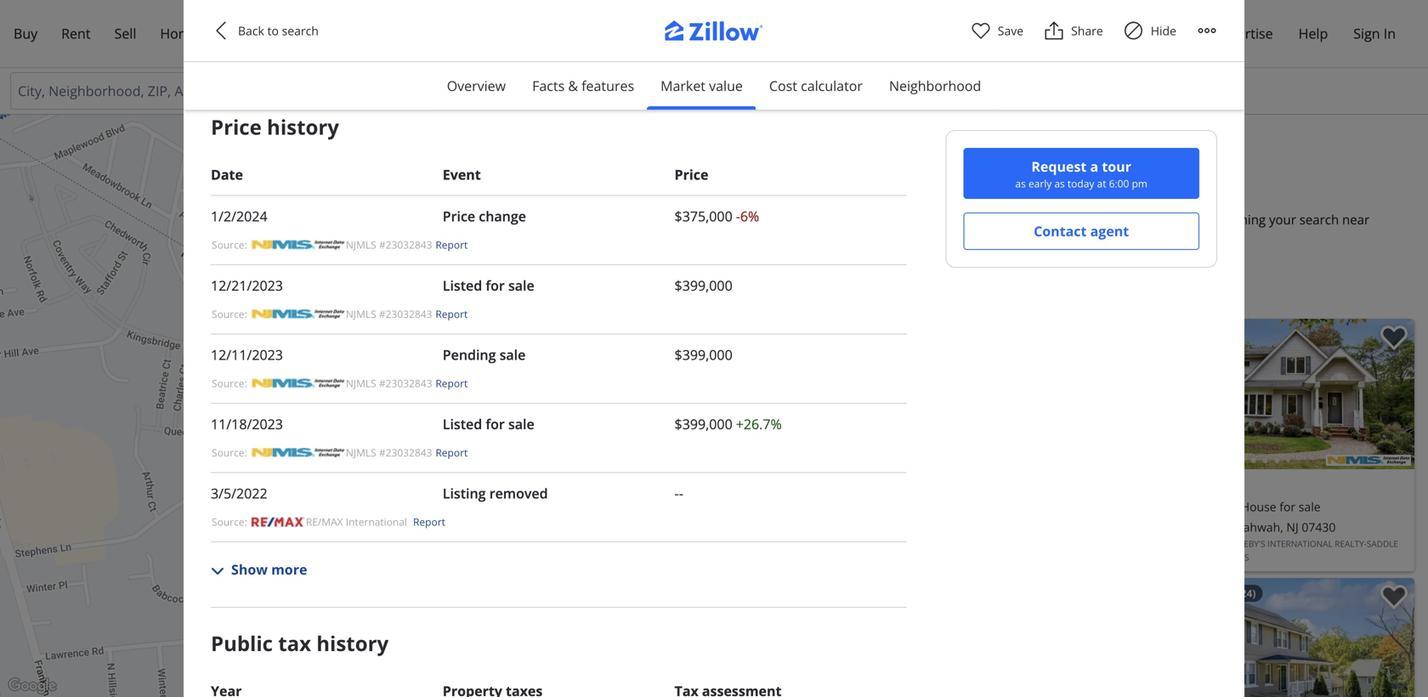 Task type: describe. For each thing, give the bounding box(es) containing it.
help
[[844, 37, 861, 48]]

consent
[[445, 23, 476, 35]]

also
[[846, 23, 862, 35]]

agent finder link
[[252, 14, 354, 54]]

play image
[[818, 329, 828, 339]]

home
[[160, 24, 199, 43]]

report button right international at the left bottom of page
[[413, 515, 446, 529]]

& inside main content
[[903, 131, 915, 154]]

international
[[1268, 538, 1333, 550]]

$80,000
[[1177, 586, 1215, 600]]

6:00
[[1109, 176, 1130, 190]]

agree
[[864, 23, 886, 35]]

# for report button on top of listing removed
[[379, 445, 386, 459]]

information
[[557, 37, 604, 48]]

realty-
[[1335, 538, 1367, 550]]

listing provided by njmls image
[[1327, 455, 1412, 466]]

$399,000 for pending sale
[[675, 346, 733, 364]]

prominent properties sotheby's international realty-saddle river
[[1120, 538, 1399, 563]]

automated
[[862, 9, 906, 20]]

$375,000 for $375,000 -6%
[[675, 207, 733, 225]]

for down change
[[486, 276, 505, 295]]

24)
[[1241, 586, 1256, 600]]

listed for sale for 12/21/2023
[[443, 276, 535, 295]]

23032843 for report button on top of listing removed
[[386, 445, 432, 459]]

zillow
[[284, 37, 307, 48]]

0 vertical spatial nj
[[1001, 211, 1014, 228]]

source: for report button under price change
[[212, 238, 247, 252]]

tax
[[278, 630, 311, 657]]

goods
[[630, 23, 654, 35]]

0 vertical spatial terms of use
[[227, 37, 279, 48]]

to inside . zillow does not endorse any real estate professionals. we may share information about your recent and future site activity with your agent to help them understand what you're looking for in a home.
[[833, 37, 842, 48]]

a inside may call/text you about your inquiry, which may involve use of automated means and prerecorded/artificial voices. you don't need to consent as a condition of buying any property, goods or services. message/data rates may apply. you also agree to our
[[489, 23, 494, 35]]

share
[[1072, 23, 1104, 39]]

# for report button above pending
[[379, 307, 386, 321]]

sale down change
[[509, 276, 535, 295]]

use
[[836, 9, 850, 20]]

your inside may call/text you about your inquiry, which may involve use of automated means and prerecorded/artificial voices. you don't need to consent as a condition of buying any property, goods or services. message/data rates may apply. you also agree to our
[[709, 9, 727, 20]]

pending sale
[[443, 346, 526, 364]]

report for report button underneath pending
[[436, 376, 468, 390]]

property images, use arrow keys to navigate, image 1 of 15 group
[[804, 319, 1106, 473]]

3 $399,000 from the top
[[675, 415, 733, 433]]

may right which
[[786, 9, 803, 20]]

square
[[918, 538, 951, 550]]

report button down pending
[[436, 376, 468, 390]]

report button up listing removed
[[436, 445, 468, 459]]

1 vertical spatial 07430.
[[939, 230, 979, 247]]

involve
[[805, 9, 833, 20]]

homes
[[1167, 211, 1208, 228]]

1 vertical spatial matching
[[1211, 211, 1266, 228]]

value
[[709, 77, 743, 95]]

listed for 12/21/2023
[[443, 276, 482, 295]]

0 vertical spatial matching
[[837, 181, 917, 205]]

your inside no matching results homes near mahwah township nj 07430. we found 8 more homes matching your search near mahwah township nj 07430.
[[1270, 211, 1297, 228]]

call/text
[[633, 9, 664, 20]]

main content containing real estate & homes for sale
[[791, 115, 1429, 697]]

or
[[657, 23, 665, 35]]

wanamaker
[[1137, 519, 1204, 535]]

njmls for report button underneath pending
[[346, 376, 376, 390]]

neighborhood button
[[876, 62, 995, 110]]

market
[[661, 77, 706, 95]]

zillow logo image
[[646, 20, 782, 50]]

keller
[[811, 538, 840, 550]]

home loans link
[[148, 14, 252, 54]]

we for does
[[498, 37, 511, 48]]

show more
[[231, 560, 307, 579]]

a inside request a tour as early as today at 6:00 pm
[[1091, 157, 1099, 176]]

2 save this home button from the top
[[1367, 578, 1415, 626]]

services.
[[667, 23, 701, 35]]

a inside . zillow does not endorse any real estate professionals. we may share information about your recent and future site activity with your agent to help them understand what you're looking for in a home.
[[362, 50, 367, 62]]

real estate & homes for sale
[[808, 131, 1047, 154]]

homes for for
[[920, 131, 977, 154]]

sale up 07430
[[1299, 499, 1321, 515]]

. for zillow
[[279, 37, 281, 48]]

njmls # 23032843 for report button above pending
[[346, 307, 432, 321]]

0 horizontal spatial township
[[862, 230, 920, 247]]

may up with
[[783, 23, 800, 35]]

property images, use arrow keys to navigate, image 1 of 26 group
[[804, 578, 1106, 697]]

may up property,
[[613, 9, 630, 20]]

$399,000 +26.7%
[[675, 415, 782, 433]]

. zillow does not endorse any real estate professionals. we may share information about your recent and future site activity with your agent to help them understand what you're looking for in a home.
[[211, 37, 884, 62]]

neighborhood
[[889, 77, 982, 95]]

as inside may call/text you about your inquiry, which may involve use of automated means and prerecorded/artificial voices. you don't need to consent as a condition of buying any property, goods or services. message/data rates may apply. you also agree to our
[[478, 23, 487, 35]]

more inside no matching results homes near mahwah township nj 07430. we found 8 more homes matching your search near mahwah township nj 07430.
[[1132, 211, 1164, 228]]

sign in link
[[1342, 14, 1408, 54]]

source: for report button underneath pending
[[212, 376, 247, 390]]

may inside . zillow does not endorse any real estate professionals. we may share information about your recent and future site activity with your agent to help them understand what you're looking for in a home.
[[513, 37, 530, 48]]

& inside facts & features button
[[568, 77, 578, 95]]

understand
[[211, 50, 257, 62]]

1 vertical spatial history
[[317, 630, 389, 657]]

chevron left image
[[813, 384, 833, 404]]

njmls inside main content
[[1224, 552, 1250, 563]]

condition
[[496, 23, 534, 35]]

contact agent button
[[964, 213, 1200, 250]]

report a map error link
[[715, 687, 786, 697]]

(oct
[[1217, 586, 1239, 600]]

njmls # 23032843 for report button underneath pending
[[346, 376, 432, 390]]

agent inside . zillow does not endorse any real estate professionals. we may share information about your recent and future site activity with your agent to help them understand what you're looking for in a home.
[[809, 37, 831, 48]]

need
[[412, 23, 432, 35]]

23032843 for report button under price change
[[386, 238, 432, 252]]

properties
[[1171, 538, 1220, 550]]

13 mansfield place, suffern, ny 10901 image
[[804, 578, 1106, 697]]

$375,000 for $375,000
[[811, 475, 884, 498]]

0 vertical spatial history
[[267, 113, 339, 141]]

your down goods
[[631, 37, 649, 48]]

sign in
[[1354, 24, 1396, 43]]

filters element
[[0, 68, 1429, 115]]

price history
[[211, 113, 339, 141]]

16 wanamaker ave, mahwah, nj 07430 image
[[1113, 319, 1415, 469]]

2 you from the left
[[828, 23, 843, 35]]

1 horizontal spatial 07430.
[[1017, 211, 1057, 228]]

re/max
[[306, 515, 343, 529]]

voices.
[[343, 23, 370, 35]]

market value
[[661, 77, 743, 95]]

ave,
[[1207, 519, 1230, 535]]

to right "need"
[[434, 23, 443, 35]]

calculator
[[801, 77, 863, 95]]

sell
[[114, 24, 136, 43]]

google image
[[4, 675, 60, 697]]

back to search
[[238, 23, 319, 39]]

1 vertical spatial use
[[691, 687, 705, 697]]

report for report a map error
[[715, 687, 741, 697]]

njmls # 23032843 for report button on top of listing removed
[[346, 445, 432, 459]]

map region
[[0, 11, 871, 697]]

11/18/2023
[[211, 415, 283, 433]]

listing removed
[[443, 484, 548, 502]]

agent inside button
[[1091, 222, 1130, 240]]

shortcuts
[[535, 687, 571, 697]]

manage
[[1089, 24, 1140, 43]]

change
[[479, 207, 526, 225]]

listed for 11/18/2023
[[443, 415, 482, 433]]

manage rentals link
[[1078, 14, 1202, 54]]

any inside . zillow does not endorse any real estate professionals. we may share information about your recent and future site activity with your agent to help them understand what you're looking for in a home.
[[381, 37, 395, 48]]

$80,000 (oct 24)
[[1177, 586, 1256, 600]]

home loans
[[160, 24, 240, 43]]

map
[[749, 687, 766, 697]]

pending
[[443, 346, 496, 364]]

12/11/2023
[[211, 346, 283, 364]]

1 save this home button from the top
[[1367, 319, 1415, 367]]

agent
[[264, 24, 300, 43]]

report button down price change
[[436, 238, 468, 252]]

$399,000 for listed for sale
[[675, 276, 733, 295]]

for inside main content
[[1280, 499, 1296, 515]]

error
[[768, 687, 786, 697]]

chevron down image down professionals.
[[449, 84, 463, 98]]

sale right pending
[[500, 346, 526, 364]]

chevron down image inside "show more" button
[[211, 565, 225, 578]]

facts & features button
[[519, 62, 648, 110]]

village
[[884, 538, 916, 550]]

chevron right image for property images, use arrow keys to navigate, image 1 of 36 group
[[1386, 643, 1407, 664]]

# for report button underneath pending
[[379, 376, 386, 390]]

report for report button on top of listing removed
[[436, 445, 468, 459]]



Task type: vqa. For each thing, say whether or not it's contained in the screenshot.
3rd "2" from the left
no



Task type: locate. For each thing, give the bounding box(es) containing it.
rent link
[[49, 14, 103, 54]]

2 horizontal spatial as
[[1055, 176, 1065, 190]]

use up what
[[264, 37, 279, 48]]

1 horizontal spatial township
[[940, 211, 998, 228]]

1 horizontal spatial you
[[828, 23, 843, 35]]

njmls for report button above pending
[[346, 307, 376, 321]]

you
[[372, 23, 387, 35], [828, 23, 843, 35]]

0 vertical spatial .
[[279, 37, 281, 48]]

1 vertical spatial search
[[1300, 211, 1339, 228]]

0 vertical spatial chevron right image
[[1386, 384, 1407, 404]]

heart image
[[971, 20, 991, 41]]

1 horizontal spatial use
[[691, 687, 705, 697]]

any inside may call/text you about your inquiry, which may involve use of automated means and prerecorded/artificial voices. you don't need to consent as a condition of buying any property, goods or services. message/data rates may apply. you also agree to our
[[575, 23, 589, 35]]

may down condition
[[513, 37, 530, 48]]

property images, use arrow keys to navigate, image 1 of 45 group
[[1113, 319, 1415, 473]]

1 vertical spatial agent
[[1091, 222, 1130, 240]]

source: down 12/11/2023
[[212, 376, 247, 390]]

source: for report button to the right of international at the left bottom of page
[[212, 515, 247, 529]]

2 horizontal spatial price
[[675, 165, 709, 184]]

source: for report button on top of listing removed
[[212, 445, 247, 459]]

your
[[709, 9, 727, 20], [631, 37, 649, 48], [789, 37, 807, 48], [1270, 211, 1297, 228]]

keyboard
[[498, 687, 533, 697]]

1 vertical spatial about
[[606, 37, 629, 48]]

not
[[330, 37, 344, 48]]

source: for report button above pending
[[212, 307, 247, 321]]

chevron left image
[[211, 20, 231, 41]]

public
[[211, 630, 273, 657]]

and down services. at left top
[[679, 37, 694, 48]]

chevron right image inside property images, use arrow keys to navigate, image 1 of 36 group
[[1386, 643, 1407, 664]]

estate
[[414, 37, 439, 48]]

1 vertical spatial nj
[[923, 230, 936, 247]]

1 # from the top
[[379, 238, 386, 252]]

0 horizontal spatial price
[[211, 113, 262, 141]]

mahwah right near
[[886, 211, 937, 228]]

to down automated
[[889, 23, 897, 35]]

1 vertical spatial and
[[679, 37, 694, 48]]

sell link
[[103, 14, 148, 54]]

report for report button above pending
[[436, 307, 468, 321]]

2 listed for sale from the top
[[443, 415, 535, 433]]

. for listing
[[1143, 552, 1145, 563]]

3 23032843 from the top
[[386, 376, 432, 390]]

cost calculator button
[[756, 62, 877, 110]]

listed for sale for 11/18/2023
[[443, 415, 535, 433]]

1 vertical spatial terms of use
[[656, 687, 705, 697]]

main navigation
[[0, 0, 1429, 68]]

property images, use arrow keys to navigate, image 1 of 36 group
[[1113, 578, 1415, 697]]

0 vertical spatial township
[[940, 211, 998, 228]]

listed for sale down price change
[[443, 276, 535, 295]]

saddle
[[1367, 538, 1399, 550]]

2 vertical spatial $399,000
[[675, 415, 733, 433]]

1 horizontal spatial as
[[1016, 176, 1026, 190]]

4 23032843 from the top
[[386, 445, 432, 459]]

buy link
[[2, 14, 49, 54]]

source: down 11/18/2023
[[212, 445, 247, 459]]

1 source: from the top
[[212, 238, 247, 252]]

1 horizontal spatial &
[[903, 131, 915, 154]]

$375,000 -6%
[[675, 207, 760, 225]]

your left near
[[1270, 211, 1297, 228]]

public tax history
[[211, 630, 389, 657]]

1 vertical spatial listed
[[443, 415, 482, 433]]

0 vertical spatial any
[[575, 23, 589, 35]]

1 you from the left
[[372, 23, 387, 35]]

about inside may call/text you about your inquiry, which may involve use of automated means and prerecorded/artificial voices. you don't need to consent as a condition of buying any property, goods or services. message/data rates may apply. you also agree to our
[[683, 9, 706, 20]]

listed for sale down pending sale
[[443, 415, 535, 433]]

township down results
[[940, 211, 998, 228]]

save this home button
[[1367, 319, 1415, 367], [1367, 578, 1415, 626]]

found
[[1083, 211, 1118, 228]]

does
[[309, 37, 328, 48]]

advertise link
[[1202, 14, 1285, 54]]

0 vertical spatial save this home button
[[1367, 319, 1415, 367]]

and inside . zillow does not endorse any real estate professionals. we may share information about your recent and future site activity with your agent to help them understand what you're looking for in a home.
[[679, 37, 694, 48]]

inquiry,
[[729, 9, 759, 20]]

0 horizontal spatial terms of use
[[227, 37, 279, 48]]

a left condition
[[489, 23, 494, 35]]

save button
[[971, 20, 1024, 41]]

house
[[1241, 499, 1277, 515]]

more right the "show"
[[271, 560, 307, 579]]

$375,000 inside main content
[[811, 475, 884, 498]]

0 vertical spatial listing
[[443, 484, 486, 502]]

history down you're
[[267, 113, 339, 141]]

buying
[[546, 23, 573, 35]]

3 source: from the top
[[212, 376, 247, 390]]

$399,000 left +26.7%
[[675, 415, 733, 433]]

0 horizontal spatial &
[[568, 77, 578, 95]]

2 $399,000 from the top
[[675, 346, 733, 364]]

4 njmls # 23032843 from the top
[[346, 445, 432, 459]]

0 vertical spatial more
[[1132, 211, 1164, 228]]

1 horizontal spatial and
[[679, 37, 694, 48]]

chevron down image
[[609, 84, 622, 98]]

report for report button under price change
[[436, 238, 468, 252]]

price for price history
[[211, 113, 262, 141]]

for up listing removed
[[486, 415, 505, 433]]

re/max international
[[306, 515, 407, 529]]

$399,000 up $399,000 +26.7%
[[675, 346, 733, 364]]

we for results
[[1060, 211, 1079, 228]]

use left the report a map error link
[[691, 687, 705, 697]]

0 vertical spatial about
[[683, 9, 706, 20]]

1 horizontal spatial mahwah
[[886, 211, 937, 228]]

3 njmls # 23032843 from the top
[[346, 376, 432, 390]]

as down request
[[1055, 176, 1065, 190]]

1 vertical spatial $375,000
[[811, 475, 884, 498]]

1 chevron right image from the top
[[1386, 384, 1407, 404]]

we inside no matching results homes near mahwah township nj 07430. we found 8 more homes matching your search near mahwah township nj 07430.
[[1060, 211, 1079, 228]]

and right 'means'
[[240, 23, 255, 35]]

provided
[[1175, 552, 1210, 563]]

of right use
[[852, 9, 860, 20]]

homes down no in the top right of the page
[[808, 211, 850, 228]]

2 gardiner st, mahwah, nj 07430 image
[[1113, 578, 1415, 697]]

1 vertical spatial we
[[1060, 211, 1079, 228]]

0 horizontal spatial nj
[[923, 230, 936, 247]]

save this home image for 2nd save this home "button" from the bottom of the main content containing real estate & homes for sale
[[1381, 326, 1408, 351]]

and inside may call/text you about your inquiry, which may involve use of automated means and prerecorded/artificial voices. you don't need to consent as a condition of buying any property, goods or services. message/data rates may apply. you also agree to our
[[240, 23, 255, 35]]

1 horizontal spatial more
[[1132, 211, 1164, 228]]

rates
[[761, 23, 781, 35]]

matching up near
[[837, 181, 917, 205]]

2 vertical spatial nj
[[1287, 519, 1299, 535]]

njmls
[[346, 238, 376, 252], [346, 307, 376, 321], [346, 376, 376, 390], [346, 445, 376, 459], [1224, 552, 1250, 563]]

1 vertical spatial chevron right image
[[1386, 643, 1407, 664]]

a right 'in'
[[362, 50, 367, 62]]

1 listed from the top
[[443, 276, 482, 295]]

chevron down image
[[449, 84, 463, 98], [741, 84, 754, 98], [844, 84, 857, 98], [211, 565, 225, 578]]

$399,000 down the $375,000 -6%
[[675, 276, 733, 295]]

recent
[[652, 37, 677, 48]]

rentals
[[1144, 24, 1190, 43]]

chevron right image
[[1386, 384, 1407, 404], [1386, 643, 1407, 664]]

in
[[353, 50, 360, 62]]

23032843 for report button underneath pending
[[386, 376, 432, 390]]

0 vertical spatial and
[[240, 23, 255, 35]]

main content
[[791, 115, 1429, 697]]

as left "early"
[[1016, 176, 1026, 190]]

1 horizontal spatial price
[[443, 207, 475, 225]]

skip link list tab list
[[433, 62, 995, 111]]

nj down results
[[923, 230, 936, 247]]

0 horizontal spatial mahwah
[[808, 230, 859, 247]]

1 vertical spatial any
[[381, 37, 395, 48]]

keller williams village square realty
[[811, 538, 983, 550]]

looking
[[308, 50, 337, 62]]

terms of use
[[227, 37, 279, 48], [656, 687, 705, 697]]

0 horizontal spatial use
[[264, 37, 279, 48]]

save this home image
[[1381, 326, 1408, 351], [1381, 585, 1408, 610]]

township down near
[[862, 230, 920, 247]]

near
[[853, 211, 882, 228]]

1 listed for sale from the top
[[443, 276, 535, 295]]

0 horizontal spatial $375,000
[[675, 207, 733, 225]]

more right 8
[[1132, 211, 1164, 228]]

1 horizontal spatial terms
[[656, 687, 679, 697]]

$375,000
[[675, 207, 733, 225], [811, 475, 884, 498]]

0 horizontal spatial .
[[279, 37, 281, 48]]

07430. down "early"
[[1017, 211, 1057, 228]]

we left found
[[1060, 211, 1079, 228]]

prominent
[[1120, 538, 1169, 550]]

1 horizontal spatial $375,000
[[811, 475, 884, 498]]

price for price
[[675, 165, 709, 184]]

1 horizontal spatial nj
[[1001, 211, 1014, 228]]

apply.
[[802, 23, 826, 35]]

to
[[267, 23, 279, 39], [434, 23, 443, 35], [889, 23, 897, 35], [833, 37, 842, 48]]

listed up pending
[[443, 276, 482, 295]]

listing left removed on the bottom left
[[443, 484, 486, 502]]

1 save this home image from the top
[[1381, 326, 1408, 351]]

estate
[[848, 131, 898, 154]]

$375,000 up williams
[[811, 475, 884, 498]]

0 horizontal spatial any
[[381, 37, 395, 48]]

to right the back at the left of the page
[[267, 23, 279, 39]]

mahwah down near
[[808, 230, 859, 247]]

more inside "show more" button
[[271, 560, 307, 579]]

0 vertical spatial save this home image
[[1381, 326, 1408, 351]]

any up home. in the left of the page
[[381, 37, 395, 48]]

1 $399,000 from the top
[[675, 276, 733, 295]]

1 horizontal spatial about
[[683, 9, 706, 20]]

njmls for report button under price change
[[346, 238, 376, 252]]

1 horizontal spatial terms of use
[[656, 687, 705, 697]]

2 chevron right image from the top
[[1386, 643, 1407, 664]]

0 horizontal spatial search
[[282, 23, 319, 39]]

2 vertical spatial price
[[443, 207, 475, 225]]

your right with
[[789, 37, 807, 48]]

price
[[211, 113, 262, 141], [675, 165, 709, 184], [443, 207, 475, 225]]

0 horizontal spatial agent
[[809, 37, 831, 48]]

matching right the homes
[[1211, 211, 1266, 228]]

+26.7%
[[736, 415, 782, 433]]

home.
[[369, 50, 394, 62]]

0 horizontal spatial about
[[606, 37, 629, 48]]

njmls for report button on top of listing removed
[[346, 445, 376, 459]]

3 # from the top
[[379, 376, 386, 390]]

1 vertical spatial homes
[[808, 211, 850, 228]]

1 vertical spatial &
[[903, 131, 915, 154]]

0 vertical spatial $399,000
[[675, 276, 733, 295]]

for left 'in'
[[339, 50, 350, 62]]

1 horizontal spatial .
[[1143, 552, 1145, 563]]

0 horizontal spatial we
[[498, 37, 511, 48]]

1 horizontal spatial search
[[1300, 211, 1339, 228]]

njmls # 23032843 for report button under price change
[[346, 238, 432, 252]]

we down condition
[[498, 37, 511, 48]]

for
[[982, 131, 1008, 154]]

about up services. at left top
[[683, 9, 706, 20]]

keyboard shortcuts
[[498, 687, 571, 697]]

1 vertical spatial listing
[[1147, 552, 1173, 563]]

2 source: from the top
[[212, 307, 247, 321]]

1 vertical spatial terms
[[656, 687, 679, 697]]

realty
[[953, 538, 983, 550]]

source: down 3/5/2022
[[212, 515, 247, 529]]

terms left the report a map error link
[[656, 687, 679, 697]]

history
[[267, 113, 339, 141], [317, 630, 389, 657]]

manage rentals
[[1089, 24, 1190, 43]]

0 horizontal spatial terms
[[227, 37, 252, 48]]

of left the report a map error link
[[681, 687, 689, 697]]

2 njmls # 23032843 from the top
[[346, 307, 432, 321]]

0 vertical spatial $375,000
[[675, 207, 733, 225]]

no matching results homes near mahwah township nj 07430. we found 8 more homes matching your search near mahwah township nj 07430.
[[808, 181, 1370, 247]]

help link
[[1287, 14, 1340, 54]]

report up pending
[[436, 307, 468, 321]]

price for price change
[[443, 207, 475, 225]]

chevron down image down the help
[[844, 84, 857, 98]]

1 horizontal spatial any
[[575, 23, 589, 35]]

your up message/data
[[709, 9, 727, 20]]

0 vertical spatial homes
[[920, 131, 977, 154]]

terms of use up what
[[227, 37, 279, 48]]

0 horizontal spatial homes
[[808, 211, 850, 228]]

report up listing removed
[[436, 445, 468, 459]]

source: down 1/2/2024
[[212, 238, 247, 252]]

--
[[675, 484, 684, 502]]

0 vertical spatial listed
[[443, 276, 482, 295]]

report left map
[[715, 687, 741, 697]]

1 njmls # 23032843 from the top
[[346, 238, 432, 252]]

- inside main content
[[1234, 499, 1238, 515]]

. inside main content
[[1143, 552, 1145, 563]]

0 vertical spatial agent
[[809, 37, 831, 48]]

23032843 for report button above pending
[[386, 307, 432, 321]]

we
[[498, 37, 511, 48], [1060, 211, 1079, 228]]

for inside . zillow does not endorse any real estate professionals. we may share information about your recent and future site activity with your agent to help them understand what you're looking for in a home.
[[339, 50, 350, 62]]

2 horizontal spatial nj
[[1287, 519, 1299, 535]]

0 vertical spatial listed for sale
[[443, 276, 535, 295]]

report a map error
[[715, 687, 786, 697]]

hide image
[[1124, 20, 1144, 41]]

keyboard shortcuts button
[[498, 686, 571, 697]]

results
[[921, 181, 980, 205]]

1 horizontal spatial matching
[[1211, 211, 1266, 228]]

you left don't
[[372, 23, 387, 35]]

0 horizontal spatial matching
[[837, 181, 917, 205]]

4 source: from the top
[[212, 445, 247, 459]]

we inside . zillow does not endorse any real estate professionals. we may share information about your recent and future site activity with your agent to help them understand what you're looking for in a home.
[[498, 37, 511, 48]]

0 vertical spatial we
[[498, 37, 511, 48]]

loans
[[202, 24, 240, 43]]

chevron right image inside property images, use arrow keys to navigate, image 1 of 45 group
[[1386, 384, 1407, 404]]

listing inside main content
[[1147, 552, 1173, 563]]

4 # from the top
[[379, 445, 386, 459]]

listing down prominent
[[1147, 552, 1173, 563]]

2 save this home image from the top
[[1381, 585, 1408, 610]]

site
[[723, 37, 737, 48]]

about inside . zillow does not endorse any real estate professionals. we may share information about your recent and future site activity with your agent to help them understand what you're looking for in a home.
[[606, 37, 629, 48]]

which
[[761, 9, 784, 20]]

with
[[769, 37, 786, 48]]

more
[[1132, 211, 1164, 228], [271, 560, 307, 579]]

a up at
[[1091, 157, 1099, 176]]

of up share
[[536, 23, 544, 35]]

1 vertical spatial save this home image
[[1381, 585, 1408, 610]]

2 23032843 from the top
[[386, 307, 432, 321]]

nj left contact
[[1001, 211, 1014, 228]]

terms up understand
[[227, 37, 252, 48]]

1 vertical spatial listed for sale
[[443, 415, 535, 433]]

& right facts
[[568, 77, 578, 95]]

. listing provided by njmls
[[1143, 552, 1250, 563]]

homes inside no matching results homes near mahwah township nj 07430. we found 8 more homes matching your search near mahwah township nj 07430.
[[808, 211, 850, 228]]

any up information
[[575, 23, 589, 35]]

6%
[[741, 207, 760, 225]]

report button up pending
[[436, 307, 468, 321]]

facts
[[532, 77, 565, 95]]

facts & features
[[532, 77, 634, 95]]

. inside . zillow does not endorse any real estate professionals. we may share information about your recent and future site activity with your agent to help them understand what you're looking for in a home.
[[279, 37, 281, 48]]

search inside the back to search link
[[282, 23, 319, 39]]

1 vertical spatial .
[[1143, 552, 1145, 563]]

sotheby's
[[1222, 538, 1266, 550]]

chevron down image left cost
[[741, 84, 754, 98]]

0 vertical spatial search
[[282, 23, 319, 39]]

price up the $375,000 -6%
[[675, 165, 709, 184]]

for right 'house'
[[1280, 499, 1296, 515]]

1 vertical spatial township
[[862, 230, 920, 247]]

0 horizontal spatial 07430.
[[939, 230, 979, 247]]

nj up international
[[1287, 519, 1299, 535]]

&
[[568, 77, 578, 95], [903, 131, 915, 154]]

1 horizontal spatial agent
[[1091, 222, 1130, 240]]

mahwah
[[886, 211, 937, 228], [808, 230, 859, 247]]

1 horizontal spatial we
[[1060, 211, 1079, 228]]

0 horizontal spatial as
[[478, 23, 487, 35]]

walkthrough
[[862, 327, 929, 341]]

0 vertical spatial use
[[264, 37, 279, 48]]

5 source: from the top
[[212, 515, 247, 529]]

share image
[[1044, 20, 1065, 41]]

near
[[1343, 211, 1370, 228]]

0 horizontal spatial more
[[271, 560, 307, 579]]

save
[[998, 23, 1024, 39]]

them
[[863, 37, 884, 48]]

more image
[[1197, 20, 1218, 41]]

1 vertical spatial $399,000
[[675, 346, 733, 364]]

homes
[[920, 131, 977, 154], [808, 211, 850, 228]]

about down property,
[[606, 37, 629, 48]]

listed
[[443, 276, 482, 295], [443, 415, 482, 433]]

& right estate
[[903, 131, 915, 154]]

you down use
[[828, 23, 843, 35]]

video
[[831, 327, 859, 341]]

1 vertical spatial price
[[675, 165, 709, 184]]

2 # from the top
[[379, 307, 386, 321]]

help
[[1299, 24, 1329, 43]]

a left map
[[743, 687, 747, 697]]

12 brook st, mahwah, nj 07430 image
[[804, 319, 1106, 469]]

rent
[[61, 24, 91, 43]]

2 listed from the top
[[443, 415, 482, 433]]

endorse
[[346, 37, 378, 48]]

today
[[1068, 176, 1095, 190]]

07430. down results
[[939, 230, 979, 247]]

report right international at the left bottom of page
[[413, 515, 446, 529]]

1 23032843 from the top
[[386, 238, 432, 252]]

chevron right image for property images, use arrow keys to navigate, image 1 of 45 group
[[1386, 384, 1407, 404]]

terms of use link
[[656, 687, 705, 697]]

0 vertical spatial &
[[568, 77, 578, 95]]

1 vertical spatial mahwah
[[808, 230, 859, 247]]

. down prominent
[[1143, 552, 1145, 563]]

1 horizontal spatial homes
[[920, 131, 977, 154]]

date
[[211, 165, 243, 184]]

request
[[1032, 157, 1087, 176]]

1 vertical spatial more
[[271, 560, 307, 579]]

. left the zillow
[[279, 37, 281, 48]]

history right the tax
[[317, 630, 389, 657]]

professionals.
[[441, 37, 496, 48]]

sale up removed on the bottom left
[[509, 415, 535, 433]]

report for report button to the right of international at the left bottom of page
[[413, 515, 446, 529]]

# for report button under price change
[[379, 238, 386, 252]]

chevron down image left the "show"
[[211, 565, 225, 578]]

12/21/2023
[[211, 276, 283, 295]]

listed down pending
[[443, 415, 482, 433]]

terms of use left the report a map error link
[[656, 687, 705, 697]]

report down pending
[[436, 376, 468, 390]]

0 horizontal spatial listing
[[443, 484, 486, 502]]

mahwah,
[[1233, 519, 1284, 535]]

to left the help
[[833, 37, 842, 48]]

0 vertical spatial mahwah
[[886, 211, 937, 228]]

price up date
[[211, 113, 262, 141]]

$375,000 left 6%
[[675, 207, 733, 225]]

search inside no matching results homes near mahwah township nj 07430. we found 8 more homes matching your search near mahwah township nj 07430.
[[1300, 211, 1339, 228]]

report down price change
[[436, 238, 468, 252]]

as up professionals.
[[478, 23, 487, 35]]

homes left for
[[920, 131, 977, 154]]

save this home image for 1st save this home "button" from the bottom of the main content containing real estate & homes for sale
[[1381, 585, 1408, 610]]

agent
[[809, 37, 831, 48], [1091, 222, 1130, 240]]

source: down 12/21/2023
[[212, 307, 247, 321]]

homes for near
[[808, 211, 850, 228]]

of up what
[[254, 37, 262, 48]]



